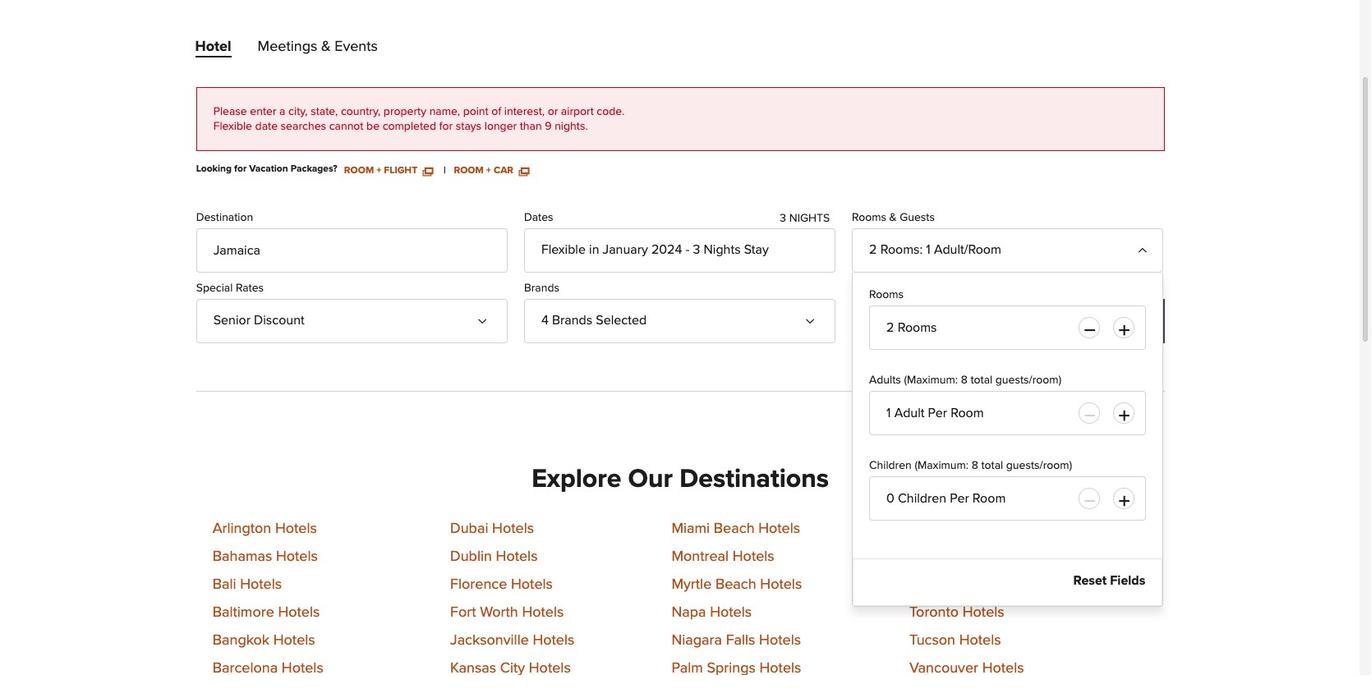 Task type: vqa. For each thing, say whether or not it's contained in the screenshot.


Task type: describe. For each thing, give the bounding box(es) containing it.
total for children (maximum: 8 total guests/room)
[[981, 460, 1003, 471]]

enter
[[250, 106, 276, 117]]

hotels right island
[[1035, 522, 1077, 537]]

miami
[[672, 522, 710, 537]]

room for room + flight
[[344, 166, 374, 176]]

be
[[366, 121, 380, 132]]

8 for adults
[[961, 375, 968, 386]]

bali hotels link
[[213, 578, 282, 593]]

stay
[[744, 243, 769, 256]]

interest,
[[504, 106, 545, 117]]

dublin
[[450, 550, 492, 565]]

meetings
[[258, 39, 317, 54]]

rooms & guests
[[852, 212, 935, 223]]

nights
[[704, 243, 741, 256]]

meetings & events link
[[258, 39, 378, 61]]

hotels down montreal hotels "link" at bottom
[[760, 578, 802, 593]]

(maximum: for children
[[915, 460, 969, 471]]

dublin hotels link
[[450, 550, 538, 565]]

dubai hotels link
[[450, 522, 534, 537]]

longer
[[485, 121, 517, 132]]

reset fields
[[1073, 574, 1146, 587]]

south
[[909, 522, 947, 537]]

arlington hotels
[[213, 522, 317, 537]]

bahamas hotels
[[213, 550, 318, 565]]

find
[[1053, 313, 1080, 329]]

hotels for sydney hotels
[[961, 550, 1003, 565]]

napa hotels link
[[672, 606, 752, 621]]

baltimore hotels link
[[213, 606, 320, 621]]

name,
[[429, 106, 460, 117]]

adults (maximum: 8 total guests/room)
[[869, 375, 1062, 386]]

dates
[[524, 212, 553, 223]]

myrtle beach hotels
[[672, 578, 802, 593]]

1 vertical spatial rooms
[[880, 243, 920, 256]]

hotel
[[195, 39, 231, 54]]

florence hotels
[[450, 578, 553, 593]]

0 vertical spatial brands
[[524, 283, 559, 294]]

hotels for montreal hotels
[[733, 550, 775, 565]]

(maximum: for adults
[[904, 375, 958, 386]]

worth
[[480, 606, 518, 621]]

4
[[541, 314, 549, 327]]

rooms for rooms
[[869, 289, 904, 301]]

1
[[926, 243, 931, 256]]

or
[[548, 106, 558, 117]]

meetings & events
[[258, 39, 378, 54]]

room + flight
[[344, 166, 420, 176]]

date
[[255, 121, 278, 132]]

please enter a city, state, country, property name, point of interest, or airport code. flexible date searches cannot be completed for stays longer than 9 nights.
[[213, 106, 625, 132]]

room + car
[[454, 166, 516, 176]]

than
[[520, 121, 542, 132]]

0 vertical spatial 3
[[780, 213, 786, 224]]

south padre island hotels link
[[909, 522, 1077, 537]]

niagara falls hotels link
[[672, 634, 801, 649]]

2024
[[651, 243, 682, 256]]

beach for myrtle
[[716, 578, 756, 593]]

hotels up jacksonville hotels
[[522, 606, 564, 621]]

hotels for jacksonville hotels
[[533, 634, 575, 649]]

bahamas
[[213, 550, 272, 565]]

9
[[545, 121, 552, 132]]

bangkok hotels link
[[213, 634, 315, 649]]

hotel link
[[195, 39, 231, 61]]

room + car link
[[454, 164, 529, 176]]

8 for children
[[972, 460, 978, 471]]

4 brands selected
[[541, 314, 647, 327]]

find hotels
[[1053, 313, 1128, 329]]

miami beach hotels
[[672, 522, 800, 537]]

trigger image
[[1136, 239, 1150, 252]]

senior discount link
[[196, 299, 508, 343]]

island
[[993, 522, 1031, 537]]

falls
[[726, 634, 755, 649]]

events
[[334, 39, 378, 54]]

searches
[[281, 121, 326, 132]]

flight
[[384, 166, 417, 176]]

for inside please enter a city, state, country, property name, point of interest, or airport code. flexible date searches cannot be completed for stays longer than 9 nights.
[[439, 121, 453, 132]]

city,
[[288, 106, 308, 117]]

reset
[[1073, 574, 1107, 587]]

rooms for rooms & guests
[[852, 212, 886, 223]]

+ for flight
[[376, 166, 381, 176]]

guests/room) for children (maximum: 8 total guests/room)
[[1006, 460, 1072, 471]]

our
[[628, 467, 673, 493]]

montreal hotels
[[672, 550, 775, 565]]

completed
[[383, 121, 436, 132]]

Destination text field
[[196, 228, 508, 273]]

packages?
[[291, 164, 338, 174]]

florence hotels link
[[450, 578, 553, 593]]

south padre island hotels
[[909, 522, 1077, 537]]

adult
[[934, 243, 964, 256]]

opens in a new browser window. image for room + flight
[[423, 166, 433, 176]]

bahamas hotels link
[[213, 550, 318, 565]]

destination
[[196, 212, 253, 223]]

-
[[686, 243, 690, 256]]

flexible in january 2024 - 3 nights stay
[[541, 243, 769, 256]]

room + flight link
[[344, 164, 433, 176]]

january
[[603, 243, 648, 256]]

room for room + car
[[454, 166, 484, 176]]

jacksonville
[[450, 634, 529, 649]]

0 horizontal spatial 3
[[693, 243, 700, 256]]

nights.
[[555, 121, 588, 132]]

sydney
[[909, 550, 957, 565]]

explore
[[532, 467, 621, 493]]

hotels for toronto hotels
[[963, 606, 1005, 621]]

senior discount
[[213, 314, 305, 327]]

stays
[[456, 121, 482, 132]]

hotels for napa hotels
[[710, 606, 752, 621]]

sydney hotels link
[[909, 550, 1003, 565]]

dublin hotels
[[450, 550, 538, 565]]



Task type: locate. For each thing, give the bounding box(es) containing it.
dubai
[[450, 522, 488, 537]]

0 vertical spatial rooms
[[852, 212, 886, 223]]

children (maximum: 8 total guests/room)
[[869, 460, 1072, 471]]

brands
[[524, 283, 559, 294], [552, 314, 592, 327]]

+
[[376, 166, 381, 176], [486, 166, 491, 176]]

guests
[[900, 212, 935, 223]]

(maximum: right children
[[915, 460, 969, 471]]

opens in a new browser window. image
[[423, 166, 433, 176], [519, 166, 529, 176]]

|
[[444, 166, 446, 176]]

fields
[[1110, 574, 1146, 587]]

arlington
[[213, 522, 271, 537]]

1 vertical spatial beach
[[716, 578, 756, 593]]

trigger image for brands
[[809, 310, 822, 323]]

jacksonville hotels link
[[450, 634, 575, 649]]

:
[[920, 243, 923, 256]]

hotels down 'bahamas hotels'
[[240, 578, 282, 593]]

hotels up bahamas hotels link
[[275, 522, 317, 537]]

1 horizontal spatial 8
[[972, 460, 978, 471]]

hotels for dubai hotels
[[492, 522, 534, 537]]

hotels for find hotels
[[1084, 313, 1128, 329]]

hotels down fort worth hotels link
[[533, 634, 575, 649]]

guests/room) down find
[[996, 375, 1062, 386]]

point
[[463, 106, 489, 117]]

napa hotels
[[672, 606, 752, 621]]

0 horizontal spatial trigger image
[[481, 310, 494, 323]]

2 + from the left
[[486, 166, 491, 176]]

hotels for tucson hotels
[[959, 634, 1001, 649]]

montreal
[[672, 550, 729, 565]]

trigger image for special rates
[[481, 310, 494, 323]]

senior
[[213, 314, 251, 327]]

total down awards
[[971, 375, 993, 386]]

1 room from the left
[[344, 166, 374, 176]]

(maximum:
[[904, 375, 958, 386], [915, 460, 969, 471]]

1 horizontal spatial room
[[454, 166, 484, 176]]

hotels for bali hotels
[[240, 578, 282, 593]]

sydney hotels
[[909, 550, 1003, 565]]

find hotels button
[[1017, 299, 1165, 343]]

hotels up myrtle beach hotels link
[[733, 550, 775, 565]]

& left events
[[321, 39, 331, 54]]

1 vertical spatial 3
[[693, 243, 700, 256]]

2
[[869, 243, 877, 256]]

rooms right 2
[[880, 243, 920, 256]]

hotels right find
[[1084, 313, 1128, 329]]

tucson
[[909, 634, 956, 649]]

1 vertical spatial guests/room)
[[1006, 460, 1072, 471]]

3
[[780, 213, 786, 224], [693, 243, 700, 256]]

special rates
[[196, 283, 264, 294]]

0 vertical spatial flexible
[[213, 121, 252, 132]]

1 horizontal spatial trigger image
[[809, 310, 822, 323]]

/
[[935, 319, 938, 330]]

toronto hotels link
[[909, 606, 1005, 621]]

flexible
[[213, 121, 252, 132], [541, 243, 586, 256]]

0 horizontal spatial opens in a new browser window. image
[[423, 166, 433, 176]]

reset fields link
[[1073, 574, 1146, 587]]

2 rooms : 1 adult /room
[[869, 243, 1001, 256]]

airport
[[561, 106, 594, 117]]

opens in a new browser window. image for room + car
[[519, 166, 529, 176]]

8 down awards
[[961, 375, 968, 386]]

room right |
[[454, 166, 484, 176]]

1 horizontal spatial 3
[[780, 213, 786, 224]]

2 trigger image from the left
[[809, 310, 822, 323]]

0 vertical spatial 8
[[961, 375, 968, 386]]

use
[[878, 319, 898, 330]]

use points / awards
[[878, 319, 979, 330]]

hotels down baltimore hotels
[[273, 634, 315, 649]]

1 vertical spatial (maximum:
[[915, 460, 969, 471]]

0 vertical spatial for
[[439, 121, 453, 132]]

flexible left in
[[541, 243, 586, 256]]

bali hotels
[[213, 578, 282, 593]]

flexible inside please enter a city, state, country, property name, point of interest, or airport code. flexible date searches cannot be completed for stays longer than 9 nights.
[[213, 121, 252, 132]]

bangkok hotels
[[213, 634, 315, 649]]

1 vertical spatial flexible
[[541, 243, 586, 256]]

2 vertical spatial rooms
[[869, 289, 904, 301]]

total up south padre island hotels link
[[981, 460, 1003, 471]]

0 horizontal spatial for
[[234, 164, 247, 174]]

0 horizontal spatial &
[[321, 39, 331, 54]]

selected
[[596, 314, 647, 327]]

baltimore hotels
[[213, 606, 320, 621]]

a
[[279, 106, 285, 117]]

beach up montreal hotels "link" at bottom
[[714, 522, 755, 537]]

opens in a new browser window. image right car on the left top
[[519, 166, 529, 176]]

0 vertical spatial guests/room)
[[996, 375, 1062, 386]]

property
[[384, 106, 426, 117]]

fort worth hotels
[[450, 606, 564, 621]]

1 horizontal spatial &
[[889, 212, 897, 223]]

country,
[[341, 106, 381, 117]]

bali
[[213, 578, 236, 593]]

(maximum: right adults
[[904, 375, 958, 386]]

for
[[439, 121, 453, 132], [234, 164, 247, 174]]

1 opens in a new browser window. image from the left
[[423, 166, 433, 176]]

hotels up 'tucson hotels' link
[[963, 606, 1005, 621]]

+ left flight
[[376, 166, 381, 176]]

toronto
[[909, 606, 959, 621]]

hotels down the toronto hotels
[[959, 634, 1001, 649]]

niagara
[[672, 634, 722, 649]]

adults
[[869, 375, 901, 386]]

&
[[321, 39, 331, 54], [889, 212, 897, 223]]

hotels up the "florence hotels" at bottom
[[496, 550, 538, 565]]

2 opens in a new browser window. image from the left
[[519, 166, 529, 176]]

1 vertical spatial brands
[[552, 314, 592, 327]]

flexible down please
[[213, 121, 252, 132]]

bangkok
[[213, 634, 270, 649]]

trigger image left use
[[809, 310, 822, 323]]

None text field
[[869, 306, 1146, 350], [869, 391, 1146, 435], [869, 476, 1146, 521], [869, 306, 1146, 350], [869, 391, 1146, 435], [869, 476, 1146, 521]]

1 horizontal spatial +
[[486, 166, 491, 176]]

1 vertical spatial for
[[234, 164, 247, 174]]

toronto hotels
[[909, 606, 1005, 621]]

vacation
[[249, 164, 288, 174]]

hotels inside button
[[1084, 313, 1128, 329]]

for right looking
[[234, 164, 247, 174]]

0 vertical spatial &
[[321, 39, 331, 54]]

of
[[492, 106, 501, 117]]

beach for miami
[[714, 522, 755, 537]]

brands up 4
[[524, 283, 559, 294]]

opens in a new browser window. image inside room + car link
[[519, 166, 529, 176]]

rates
[[236, 283, 264, 294]]

hotels for bangkok hotels
[[273, 634, 315, 649]]

1 vertical spatial 8
[[972, 460, 978, 471]]

fort worth hotels link
[[450, 606, 564, 621]]

hotels up niagara falls hotels link
[[710, 606, 752, 621]]

hotels down destinations
[[758, 522, 800, 537]]

+ for car
[[486, 166, 491, 176]]

brands right 4
[[552, 314, 592, 327]]

opens in a new browser window. image inside room + flight link
[[423, 166, 433, 176]]

hotels right falls
[[759, 634, 801, 649]]

montreal hotels link
[[672, 550, 775, 565]]

1 horizontal spatial flexible
[[541, 243, 586, 256]]

2 room from the left
[[454, 166, 484, 176]]

florence
[[450, 578, 507, 593]]

8 up 'padre'
[[972, 460, 978, 471]]

state,
[[311, 106, 338, 117]]

hotels down arlington hotels link
[[276, 550, 318, 565]]

0 vertical spatial beach
[[714, 522, 755, 537]]

hotels down "south padre island hotels"
[[961, 550, 1003, 565]]

in
[[589, 243, 599, 256]]

& for meetings
[[321, 39, 331, 54]]

beach down montreal hotels "link" at bottom
[[716, 578, 756, 593]]

& for rooms
[[889, 212, 897, 223]]

tucson hotels link
[[909, 634, 1001, 649]]

room left flight
[[344, 166, 374, 176]]

children
[[869, 460, 912, 471]]

0 horizontal spatial +
[[376, 166, 381, 176]]

rooms up use
[[869, 289, 904, 301]]

1 horizontal spatial for
[[439, 121, 453, 132]]

1 horizontal spatial opens in a new browser window. image
[[519, 166, 529, 176]]

hotels for baltimore hotels
[[278, 606, 320, 621]]

hotels up fort worth hotels
[[511, 578, 553, 593]]

1 vertical spatial total
[[981, 460, 1003, 471]]

0 horizontal spatial 8
[[961, 375, 968, 386]]

special
[[196, 283, 233, 294]]

myrtle beach hotels link
[[672, 578, 802, 593]]

trigger image
[[481, 310, 494, 323], [809, 310, 822, 323]]

3 nights
[[780, 213, 830, 224]]

trigger image left 4
[[481, 310, 494, 323]]

total for adults (maximum: 8 total guests/room)
[[971, 375, 993, 386]]

fort
[[450, 606, 476, 621]]

/room
[[964, 243, 1001, 256]]

total
[[971, 375, 993, 386], [981, 460, 1003, 471]]

0 vertical spatial total
[[971, 375, 993, 386]]

3 left nights
[[780, 213, 786, 224]]

+ left car on the left top
[[486, 166, 491, 176]]

hotels for florence hotels
[[511, 578, 553, 593]]

napa
[[672, 606, 706, 621]]

hotels for dublin hotels
[[496, 550, 538, 565]]

hotels for bahamas hotels
[[276, 550, 318, 565]]

3 right "-"
[[693, 243, 700, 256]]

0 horizontal spatial room
[[344, 166, 374, 176]]

hotels up bangkok hotels link
[[278, 606, 320, 621]]

trigger image inside senior discount link
[[481, 310, 494, 323]]

0 vertical spatial (maximum:
[[904, 375, 958, 386]]

cannot
[[329, 121, 364, 132]]

looking for vacation packages?
[[196, 164, 338, 174]]

tucson hotels
[[909, 634, 1001, 649]]

0 horizontal spatial flexible
[[213, 121, 252, 132]]

opens in a new browser window. image left |
[[423, 166, 433, 176]]

hotels for arlington hotels
[[275, 522, 317, 537]]

& left guests
[[889, 212, 897, 223]]

for down name,
[[439, 121, 453, 132]]

guests/room) up island
[[1006, 460, 1072, 471]]

1 + from the left
[[376, 166, 381, 176]]

discount
[[254, 314, 305, 327]]

1 trigger image from the left
[[481, 310, 494, 323]]

1 vertical spatial &
[[889, 212, 897, 223]]

hotels up dublin hotels "link"
[[492, 522, 534, 537]]

guests/room) for adults (maximum: 8 total guests/room)
[[996, 375, 1062, 386]]

awards
[[941, 319, 979, 330]]

rooms up 2
[[852, 212, 886, 223]]



